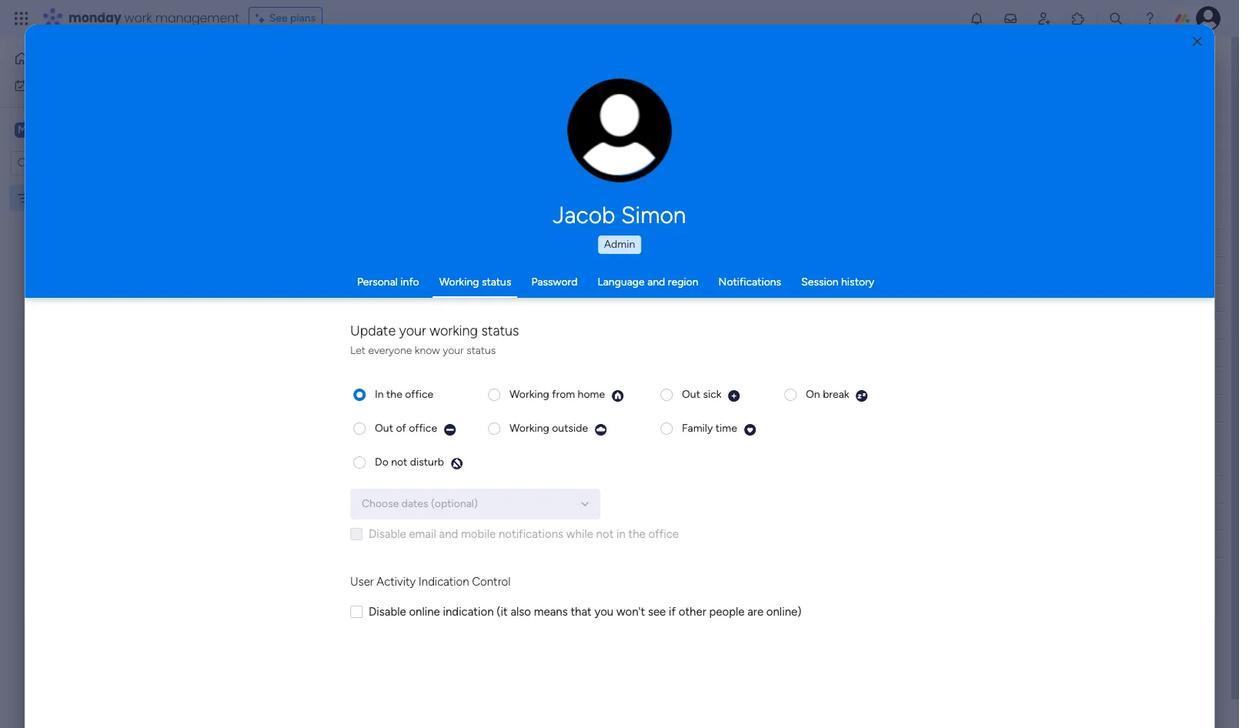 Task type: vqa. For each thing, say whether or not it's contained in the screenshot.
the Working status link
yes



Task type: locate. For each thing, give the bounding box(es) containing it.
Owner field
[[556, 234, 596, 251], [556, 481, 596, 498]]

out of office
[[375, 422, 437, 435]]

on break
[[806, 388, 850, 401]]

and right email
[[439, 527, 458, 541]]

change
[[588, 139, 622, 151]]

0 vertical spatial disable
[[369, 527, 406, 541]]

monday work management
[[69, 9, 239, 27]]

0 horizontal spatial and
[[439, 527, 458, 541]]

working on it
[[634, 291, 698, 304]]

disable for disable online indication (it also means that you won't see if other people are online)
[[369, 605, 406, 619]]

0 vertical spatial project
[[291, 292, 326, 305]]

not started
[[637, 264, 694, 277]]

change profile picture button
[[568, 79, 673, 183]]

your
[[631, 85, 653, 99], [399, 323, 426, 340], [443, 344, 464, 357]]

0 horizontal spatial your
[[399, 323, 426, 340]]

1 horizontal spatial the
[[629, 527, 646, 541]]

0 vertical spatial your
[[631, 85, 653, 99]]

(it
[[497, 605, 508, 619]]

preview image for working outside
[[594, 423, 608, 436]]

disable online indication (it also means that you won't see if other people are online)
[[369, 605, 802, 619]]

2 horizontal spatial of
[[586, 85, 596, 99]]

1 vertical spatial my
[[36, 191, 51, 204]]

working for working from home
[[510, 388, 550, 401]]

on
[[806, 388, 820, 401]]

0 vertical spatial status
[[482, 276, 512, 289]]

it
[[691, 291, 698, 304]]

out for out of office
[[375, 422, 393, 435]]

online)
[[767, 605, 802, 619]]

status down working
[[467, 344, 496, 357]]

language
[[598, 276, 645, 289]]

office up 'out of office'
[[405, 388, 434, 401]]

work down home
[[51, 78, 75, 91]]

0 vertical spatial preview image
[[856, 389, 869, 402]]

1 vertical spatial your
[[399, 323, 426, 340]]

out up the do
[[375, 422, 393, 435]]

disable for disable email and mobile notifications while not in the office
[[369, 527, 406, 541]]

preview image for do not disturb
[[450, 457, 463, 470]]

1 vertical spatial work
[[51, 78, 75, 91]]

track
[[559, 85, 583, 99]]

choose dates (optional)
[[362, 497, 478, 510]]

in
[[617, 527, 626, 541]]

owner up while
[[560, 482, 592, 495]]

monday
[[69, 9, 121, 27]]

1 vertical spatial out
[[375, 422, 393, 435]]

m
[[18, 123, 27, 136]]

working from home
[[510, 388, 605, 401]]

2 horizontal spatial and
[[648, 276, 665, 289]]

0 vertical spatial work
[[124, 9, 152, 27]]

preview image right outside
[[594, 423, 608, 436]]

other
[[679, 605, 707, 619]]

session history
[[802, 276, 875, 289]]

working for working on it
[[634, 291, 673, 304]]

preview image right home
[[611, 389, 624, 402]]

preview image right disturb
[[450, 457, 463, 470]]

owner down jacob
[[560, 236, 592, 249]]

1 disable from the top
[[369, 527, 406, 541]]

2 vertical spatial preview image
[[450, 457, 463, 470]]

0 vertical spatial owner
[[560, 236, 592, 249]]

while
[[566, 527, 593, 541]]

owner field up while
[[556, 481, 596, 498]]

my down home
[[34, 78, 49, 91]]

board
[[54, 191, 82, 204]]

and up working on it on the top right of page
[[648, 276, 665, 289]]

my
[[34, 78, 49, 91], [36, 191, 51, 204]]

1
[[328, 292, 333, 305]]

set
[[449, 85, 464, 99]]

2 disable from the top
[[369, 605, 406, 619]]

and left keep
[[512, 85, 530, 99]]

project up dates
[[384, 482, 419, 495]]

not right the do
[[391, 455, 408, 468]]

of right type
[[321, 85, 331, 99]]

1 owner field from the top
[[556, 234, 596, 251]]

0 vertical spatial owner field
[[556, 234, 596, 251]]

office up disturb
[[409, 422, 437, 435]]

working down language and region link
[[634, 291, 673, 304]]

my inside list box
[[36, 191, 51, 204]]

history
[[842, 276, 875, 289]]

people
[[709, 605, 745, 619]]

working left from
[[510, 388, 550, 401]]

preview image right sick
[[728, 389, 741, 402]]

preview image up disturb
[[444, 423, 457, 436]]

2 vertical spatial your
[[443, 344, 464, 357]]

working for working status
[[439, 276, 479, 289]]

out sick
[[682, 388, 722, 401]]

working status link
[[439, 276, 512, 289]]

break
[[823, 388, 850, 401]]

workspace selection element
[[15, 120, 129, 141]]

disable email and mobile notifications while not in the office
[[369, 527, 679, 541]]

invite members image
[[1037, 11, 1052, 26]]

your down working
[[443, 344, 464, 357]]

1 vertical spatial project
[[384, 482, 419, 495]]

dates
[[402, 497, 428, 510]]

out left sick
[[682, 388, 701, 401]]

option
[[0, 184, 196, 187]]

1 vertical spatial preview image
[[744, 423, 757, 436]]

1 vertical spatial disable
[[369, 605, 406, 619]]

1 vertical spatial and
[[648, 276, 665, 289]]

1 horizontal spatial of
[[396, 422, 406, 435]]

status
[[650, 236, 682, 249]]

0 horizontal spatial project
[[291, 292, 326, 305]]

change profile picture
[[588, 139, 653, 164]]

0 horizontal spatial work
[[51, 78, 75, 91]]

working status
[[439, 276, 512, 289]]

0 horizontal spatial not
[[391, 455, 408, 468]]

1 horizontal spatial not
[[596, 527, 614, 541]]

2 vertical spatial status
[[467, 344, 496, 357]]

0 vertical spatial the
[[387, 388, 403, 401]]

see plans
[[269, 12, 316, 25]]

1 horizontal spatial preview image
[[744, 423, 757, 436]]

of down the in the office at the left bottom
[[396, 422, 406, 435]]

your right where
[[631, 85, 653, 99]]

owner field down jacob
[[556, 234, 596, 251]]

office for out of office
[[409, 422, 437, 435]]

mobile
[[461, 527, 496, 541]]

1 horizontal spatial project
[[384, 482, 419, 495]]

2 vertical spatial office
[[649, 527, 679, 541]]

stands.
[[693, 85, 727, 99]]

hide
[[645, 154, 668, 167]]

work right monday on the top of page
[[124, 9, 152, 27]]

not
[[391, 455, 408, 468], [596, 527, 614, 541]]

preview image
[[611, 389, 624, 402], [728, 389, 741, 402], [444, 423, 457, 436], [594, 423, 608, 436]]

disturb
[[410, 455, 444, 468]]

0 horizontal spatial the
[[387, 388, 403, 401]]

my inside button
[[34, 78, 49, 91]]

you
[[595, 605, 614, 619]]

of
[[321, 85, 331, 99], [586, 85, 596, 99], [396, 422, 406, 435]]

owners,
[[409, 85, 446, 99]]

if
[[669, 605, 676, 619]]

office right in
[[649, 527, 679, 541]]

0 horizontal spatial out
[[375, 422, 393, 435]]

preview image for family time
[[744, 423, 757, 436]]

user activity indication control
[[350, 575, 511, 589]]

status
[[482, 276, 512, 289], [482, 323, 519, 340], [467, 344, 496, 357]]

working up working
[[439, 276, 479, 289]]

2 horizontal spatial preview image
[[856, 389, 869, 402]]

preview image right break
[[856, 389, 869, 402]]

do not disturb
[[375, 455, 444, 468]]

Search in workspace field
[[32, 154, 129, 172]]

1 horizontal spatial and
[[512, 85, 530, 99]]

in
[[375, 388, 384, 401]]

disable down activity
[[369, 605, 406, 619]]

1 horizontal spatial work
[[124, 9, 152, 27]]

time
[[716, 422, 737, 435]]

sick
[[703, 388, 722, 401]]

status right working
[[482, 323, 519, 340]]

project left 1
[[291, 292, 326, 305]]

0 vertical spatial not
[[391, 455, 408, 468]]

1 vertical spatial owner field
[[556, 481, 596, 498]]

my board list box
[[0, 182, 196, 419]]

work inside button
[[51, 78, 75, 91]]

0 vertical spatial and
[[512, 85, 530, 99]]

Status field
[[646, 234, 685, 251]]

0 vertical spatial out
[[682, 388, 701, 401]]

search everything image
[[1109, 11, 1124, 26]]

office for in the office
[[405, 388, 434, 401]]

0 vertical spatial my
[[34, 78, 49, 91]]

manage any type of project. assign owners, set timelines and keep track of where your project stands. button
[[233, 83, 750, 102]]

profile
[[625, 139, 653, 151]]

family time
[[682, 422, 737, 435]]

my left 'board'
[[36, 191, 51, 204]]

0 horizontal spatial preview image
[[450, 457, 463, 470]]

1 horizontal spatial out
[[682, 388, 701, 401]]

not left in
[[596, 527, 614, 541]]

working for working outside
[[510, 422, 550, 435]]

and
[[512, 85, 530, 99], [648, 276, 665, 289], [439, 527, 458, 541]]

jacob simon button
[[408, 202, 831, 229]]

my board
[[36, 191, 82, 204]]

indication
[[419, 575, 469, 589]]

work
[[124, 9, 152, 27], [51, 78, 75, 91]]

simon
[[621, 202, 686, 229]]

preview image right time
[[744, 423, 757, 436]]

status left password link
[[482, 276, 512, 289]]

1 vertical spatial owner
[[560, 482, 592, 495]]

the
[[387, 388, 403, 401], [629, 527, 646, 541]]

project
[[291, 292, 326, 305], [384, 482, 419, 495]]

1 vertical spatial office
[[409, 422, 437, 435]]

project for project
[[384, 482, 419, 495]]

preview image for out sick
[[728, 389, 741, 402]]

of right track
[[586, 85, 596, 99]]

working left outside
[[510, 422, 550, 435]]

your up the 'know'
[[399, 323, 426, 340]]

0 vertical spatial office
[[405, 388, 434, 401]]

region
[[668, 276, 699, 289]]

working outside
[[510, 422, 588, 435]]

preview image
[[856, 389, 869, 402], [744, 423, 757, 436], [450, 457, 463, 470]]

2 horizontal spatial your
[[631, 85, 653, 99]]

disable down choose
[[369, 527, 406, 541]]

admin
[[604, 238, 635, 251]]



Task type: describe. For each thing, give the bounding box(es) containing it.
keep
[[533, 85, 556, 99]]

are
[[748, 605, 764, 619]]

from
[[552, 388, 575, 401]]

workspace
[[65, 122, 126, 137]]

preview image for working from home
[[611, 389, 624, 402]]

password
[[532, 276, 578, 289]]

main
[[35, 122, 62, 137]]

know
[[415, 344, 440, 357]]

session
[[802, 276, 839, 289]]

update
[[350, 323, 396, 340]]

where
[[599, 85, 629, 99]]

everyone
[[368, 344, 412, 357]]

see
[[269, 12, 288, 25]]

email
[[409, 527, 436, 541]]

out for out sick
[[682, 388, 701, 401]]

my for my board
[[36, 191, 51, 204]]

timelines
[[466, 85, 510, 99]]

family
[[682, 422, 713, 435]]

select product image
[[14, 11, 29, 26]]

close image
[[1193, 36, 1202, 47]]

session history link
[[802, 276, 875, 289]]

working
[[430, 323, 478, 340]]

jacob simon image
[[1196, 6, 1221, 31]]

home
[[35, 52, 65, 65]]

see plans button
[[248, 7, 323, 30]]

means
[[534, 605, 568, 619]]

project
[[655, 85, 690, 99]]

preview image for out of office
[[444, 423, 457, 436]]

won't
[[617, 605, 645, 619]]

user
[[350, 575, 374, 589]]

my for my work
[[34, 78, 49, 91]]

control
[[472, 575, 511, 589]]

assign
[[374, 85, 406, 99]]

personal info link
[[357, 276, 419, 289]]

personal info
[[357, 276, 419, 289]]

apps image
[[1071, 11, 1086, 26]]

update your working status let everyone know your status
[[350, 323, 519, 357]]

let
[[350, 344, 366, 357]]

choose
[[362, 497, 399, 510]]

17
[[779, 292, 789, 304]]

0 horizontal spatial of
[[321, 85, 331, 99]]

language and region link
[[598, 276, 699, 289]]

work for monday
[[124, 9, 152, 27]]

plans
[[290, 12, 316, 25]]

1 horizontal spatial your
[[443, 344, 464, 357]]

sort button
[[561, 149, 616, 173]]

help image
[[1143, 11, 1158, 26]]

1 vertical spatial not
[[596, 527, 614, 541]]

2 owner from the top
[[560, 482, 592, 495]]

2 owner field from the top
[[556, 481, 596, 498]]

not
[[637, 264, 656, 277]]

workspace image
[[15, 121, 30, 138]]

indication
[[443, 605, 494, 619]]

that
[[571, 605, 592, 619]]

nov
[[758, 292, 777, 304]]

your inside button
[[631, 85, 653, 99]]

do
[[375, 455, 389, 468]]

management
[[155, 9, 239, 27]]

my work
[[34, 78, 75, 91]]

info
[[401, 276, 419, 289]]

manage any type of project. assign owners, set timelines and keep track of where your project stands.
[[236, 85, 727, 99]]

manage
[[236, 85, 274, 99]]

see
[[648, 605, 666, 619]]

(optional)
[[431, 497, 478, 510]]

preview image for on break
[[856, 389, 869, 402]]

on
[[676, 291, 688, 304]]

personal
[[357, 276, 398, 289]]

1 vertical spatial status
[[482, 323, 519, 340]]

project 1
[[291, 292, 333, 305]]

online
[[409, 605, 440, 619]]

2 vertical spatial and
[[439, 527, 458, 541]]

1 owner from the top
[[560, 236, 592, 249]]

nov 17
[[758, 292, 789, 304]]

home button
[[9, 46, 166, 71]]

also
[[511, 605, 531, 619]]

project.
[[334, 85, 371, 99]]

notifications image
[[969, 11, 985, 26]]

notifications
[[499, 527, 564, 541]]

language and region
[[598, 276, 699, 289]]

1 vertical spatial the
[[629, 527, 646, 541]]

outside
[[552, 422, 588, 435]]

home
[[578, 388, 605, 401]]

work for my
[[51, 78, 75, 91]]

project for project 1
[[291, 292, 326, 305]]

hide button
[[620, 149, 677, 173]]

inbox image
[[1003, 11, 1019, 26]]

my work button
[[9, 73, 166, 97]]

notifications
[[719, 276, 782, 289]]

and inside manage any type of project. assign owners, set timelines and keep track of where your project stands. button
[[512, 85, 530, 99]]

main workspace
[[35, 122, 126, 137]]



